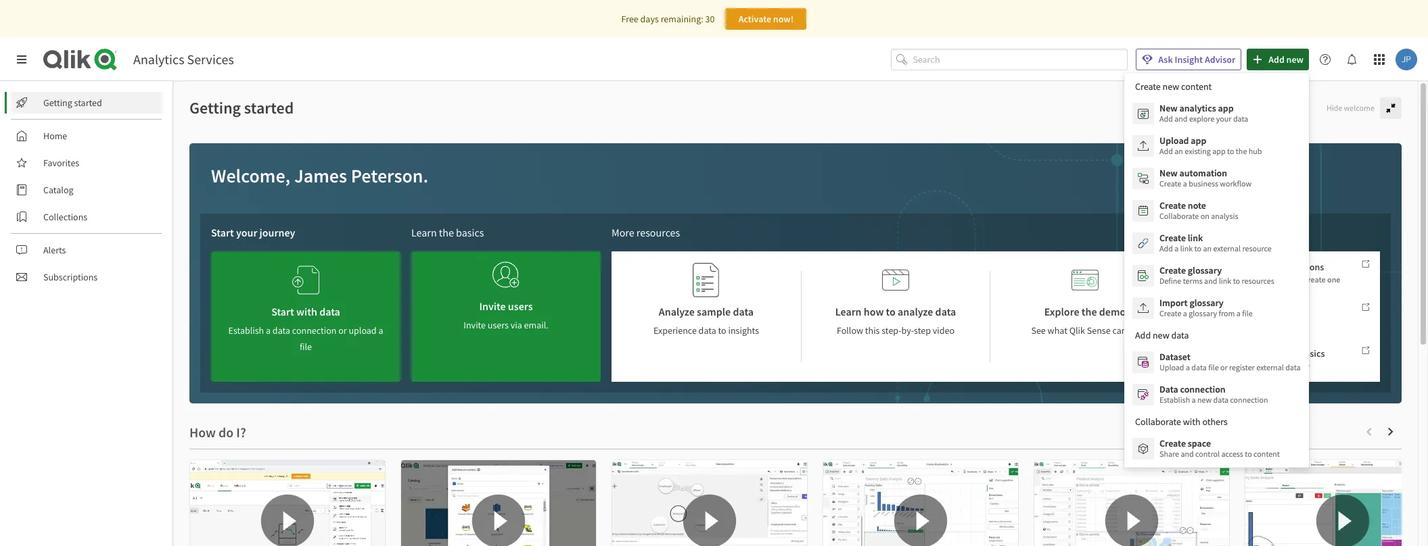 Task type: locate. For each thing, give the bounding box(es) containing it.
welcome, james peterson. main content
[[173, 81, 1429, 547]]

journey right start
[[260, 226, 295, 240]]

app right the existing on the top right of the page
[[1213, 146, 1226, 156]]

step-
[[882, 325, 902, 337]]

external inside dataset upload a data file or register external data
[[1257, 363, 1284, 373]]

0 horizontal spatial an
[[1175, 146, 1184, 156]]

an up get
[[1204, 244, 1212, 254]]

getting up home
[[43, 97, 72, 109]]

add inside dropdown button
[[1269, 53, 1285, 66]]

file left or
[[1209, 363, 1219, 373]]

your right or
[[1236, 362, 1252, 372]]

data connection menu item
[[1125, 379, 1309, 412]]

catalog
[[43, 184, 73, 196]]

1 horizontal spatial journey
[[1284, 362, 1311, 372]]

file
[[1243, 309, 1253, 319], [1209, 363, 1219, 373]]

1 vertical spatial journey
[[1284, 362, 1311, 372]]

data connection establish a new data connection
[[1160, 384, 1269, 405]]

data inside data connection establish a new data connection
[[1214, 395, 1229, 405]]

data inside learn how to analyze data follow this step-by-step video
[[936, 305, 957, 319]]

1 horizontal spatial how
[[1279, 275, 1294, 285]]

access
[[1222, 449, 1244, 460]]

1 horizontal spatial basics
[[1300, 348, 1326, 360]]

create
[[1160, 179, 1182, 189], [1160, 200, 1187, 212], [1160, 232, 1187, 244], [1160, 265, 1187, 277], [1160, 309, 1182, 319], [1160, 438, 1187, 450]]

link inside create glossary define terms and link to resources
[[1219, 276, 1232, 286]]

and down get
[[1205, 276, 1218, 286]]

create left 'business'
[[1160, 179, 1182, 189]]

2 horizontal spatial started
[[1218, 261, 1247, 273]]

0 horizontal spatial file
[[1209, 363, 1219, 373]]

1 vertical spatial invite
[[464, 319, 486, 332]]

business
[[1189, 179, 1219, 189]]

to inside create space share and control access to content
[[1246, 449, 1253, 460]]

on inside create note collaborate on analysis
[[1201, 211, 1210, 221]]

one
[[1328, 275, 1341, 285]]

1 horizontal spatial getting started
[[190, 97, 294, 118]]

learn down peterson.
[[412, 226, 437, 240]]

collections link
[[11, 206, 162, 228]]

new inside dropdown button
[[1287, 53, 1304, 66]]

insight
[[1175, 53, 1203, 66]]

Search text field
[[913, 49, 1128, 71]]

1 horizontal spatial on
[[1231, 318, 1240, 328]]

on left analysis
[[1201, 211, 1210, 221]]

upload app menu item
[[1125, 130, 1309, 162]]

ask insight advisor
[[1159, 53, 1236, 66]]

0 vertical spatial upload
[[1160, 135, 1190, 147]]

create up import
[[1160, 265, 1187, 277]]

start
[[211, 226, 234, 240]]

the inside upload app add an existing app to the hub
[[1236, 146, 1248, 156]]

invite left via
[[464, 319, 486, 332]]

data up upload app menu item
[[1234, 114, 1249, 124]]

glossary inside create glossary define terms and link to resources
[[1188, 265, 1222, 277]]

1 horizontal spatial file
[[1243, 309, 1253, 319]]

via
[[511, 319, 522, 332]]

an inside upload app add an existing app to the hub
[[1175, 146, 1184, 156]]

0 vertical spatial resources
[[637, 226, 680, 240]]

0 vertical spatial an
[[1175, 146, 1184, 156]]

create space share and control access to content
[[1160, 438, 1280, 460]]

analytics
[[1180, 102, 1217, 114]]

mobile
[[1202, 305, 1230, 317]]

and left explore
[[1175, 114, 1188, 124]]

0 horizontal spatial new
[[1198, 395, 1212, 405]]

ask insight advisor button
[[1137, 49, 1242, 70]]

users up via
[[508, 300, 533, 313]]

2 upload from the top
[[1160, 363, 1185, 373]]

new for new automation
[[1160, 167, 1178, 179]]

resources
[[637, 226, 680, 240], [1242, 276, 1275, 286]]

1 new from the top
[[1160, 102, 1178, 114]]

explore
[[1190, 114, 1215, 124]]

collaborate
[[1160, 211, 1200, 221]]

basics
[[456, 226, 484, 240], [1300, 348, 1326, 360]]

0 vertical spatial new
[[1287, 53, 1304, 66]]

getting started
[[43, 97, 102, 109], [190, 97, 294, 118]]

menu containing new analytics app
[[1125, 73, 1309, 468]]

data down or
[[1214, 395, 1229, 405]]

getting
[[43, 97, 72, 109], [190, 97, 241, 118]]

to up step-
[[886, 305, 896, 319]]

0 horizontal spatial on
[[1201, 211, 1210, 221]]

new left automation
[[1160, 167, 1178, 179]]

glossary for import glossary
[[1190, 297, 1224, 309]]

getting down services
[[190, 97, 241, 118]]

learn down get
[[1202, 275, 1222, 285]]

1 horizontal spatial your
[[1217, 114, 1232, 124]]

external inside create link add a link to an external resource
[[1214, 244, 1241, 254]]

dataset upload a data file or register external data
[[1160, 351, 1301, 373]]

email.
[[524, 319, 549, 332]]

advisor
[[1205, 53, 1236, 66]]

create inside create note collaborate on analysis
[[1160, 200, 1187, 212]]

1 horizontal spatial new
[[1287, 53, 1304, 66]]

analytics
[[133, 51, 184, 68]]

close sidebar menu image
[[16, 54, 27, 65]]

started inside navigation pane element
[[74, 97, 102, 109]]

import
[[1160, 297, 1188, 309]]

upload down the analytics
[[1160, 135, 1190, 147]]

data right learning
[[1286, 363, 1301, 373]]

to left "hub"
[[1228, 146, 1235, 156]]

1 vertical spatial file
[[1209, 363, 1219, 373]]

insights
[[729, 325, 759, 337]]

a inside data connection establish a new data connection
[[1192, 395, 1196, 405]]

0 vertical spatial external
[[1214, 244, 1241, 254]]

an
[[1175, 146, 1184, 156], [1204, 244, 1212, 254]]

to left apps
[[1234, 276, 1241, 286]]

favorites link
[[11, 152, 162, 174]]

0 vertical spatial journey
[[260, 226, 295, 240]]

create left 'note'
[[1160, 200, 1187, 212]]

1 vertical spatial an
[[1204, 244, 1212, 254]]

0 horizontal spatial started
[[74, 97, 102, 109]]

0 vertical spatial file
[[1243, 309, 1253, 319]]

can
[[1113, 325, 1127, 337]]

analyze up experience at the bottom of page
[[659, 305, 695, 319]]

a left 'business'
[[1184, 179, 1188, 189]]

0 horizontal spatial analyze
[[659, 305, 695, 319]]

link down collaborate
[[1188, 232, 1204, 244]]

external up get
[[1214, 244, 1241, 254]]

collections
[[43, 211, 87, 223]]

create left space
[[1160, 438, 1187, 450]]

glossary down create link menu item
[[1188, 265, 1222, 277]]

add inside new analytics app add and explore your data
[[1160, 114, 1174, 124]]

to up get
[[1195, 244, 1202, 254]]

new left the analytics
[[1160, 102, 1178, 114]]

app right explore
[[1219, 102, 1234, 114]]

users left via
[[488, 319, 509, 332]]

a inside new automation create a business workflow
[[1184, 179, 1188, 189]]

2 vertical spatial your
[[1236, 362, 1252, 372]]

resources right more
[[637, 226, 680, 240]]

upload inside dataset upload a data file or register external data
[[1160, 363, 1185, 373]]

new analytics app add and explore your data
[[1160, 102, 1249, 124]]

2 vertical spatial learn
[[836, 305, 862, 319]]

a for link
[[1175, 244, 1179, 254]]

a left the mobile
[[1184, 309, 1188, 319]]

1 vertical spatial external
[[1257, 363, 1284, 373]]

the
[[1236, 146, 1248, 156], [439, 226, 454, 240], [1082, 305, 1098, 319], [1241, 318, 1253, 328], [1285, 348, 1299, 360]]

1 upload from the top
[[1160, 135, 1190, 147]]

2 create from the top
[[1160, 200, 1187, 212]]

1 horizontal spatial an
[[1204, 244, 1212, 254]]

external
[[1214, 244, 1241, 254], [1257, 363, 1284, 373]]

new inside new automation create a business workflow
[[1160, 167, 1178, 179]]

activate now! link
[[726, 8, 807, 30]]

app
[[1219, 102, 1234, 114], [1191, 135, 1207, 147], [1213, 146, 1226, 156], [1231, 305, 1247, 317]]

glossary left from
[[1189, 309, 1218, 319]]

analyze inside analyze sample data experience data to insights
[[659, 305, 695, 319]]

mobile app experience analyze on the go
[[1202, 305, 1293, 328]]

your
[[1217, 114, 1232, 124], [236, 226, 257, 240], [1236, 362, 1252, 372]]

learn up follow
[[836, 305, 862, 319]]

upload up data
[[1160, 363, 1185, 373]]

analyze down the mobile
[[1202, 318, 1229, 328]]

create link menu item
[[1125, 227, 1309, 260]]

existing
[[1185, 146, 1211, 156]]

create for create glossary
[[1160, 265, 1187, 277]]

started
[[74, 97, 102, 109], [244, 97, 294, 118], [1218, 261, 1247, 273]]

this
[[866, 325, 880, 337]]

the inside explore the demo see what qlik sense can do
[[1082, 305, 1098, 319]]

analytics services element
[[133, 51, 234, 68]]

learn how to analyze data image
[[883, 263, 910, 298]]

invite down invite users image
[[480, 300, 506, 313]]

0 horizontal spatial getting started
[[43, 97, 102, 109]]

0 horizontal spatial external
[[1214, 244, 1241, 254]]

0 vertical spatial new
[[1160, 102, 1178, 114]]

learn for learn how to analyze data follow this step-by-step video
[[836, 305, 862, 319]]

users
[[508, 300, 533, 313], [488, 319, 509, 332]]

a for automation
[[1184, 179, 1188, 189]]

how up "this" on the bottom of page
[[864, 305, 884, 319]]

add new
[[1269, 53, 1304, 66]]

do
[[1129, 325, 1139, 337]]

explore the demo image
[[1072, 263, 1099, 298]]

more resources
[[612, 226, 680, 240]]

data up insights at the right bottom of page
[[733, 305, 754, 319]]

menu
[[1125, 73, 1309, 468]]

your right start
[[236, 226, 257, 240]]

external down beyond
[[1257, 363, 1284, 373]]

1 horizontal spatial getting
[[190, 97, 241, 118]]

a down collaborate
[[1175, 244, 1179, 254]]

workflow
[[1221, 179, 1252, 189]]

6 create from the top
[[1160, 438, 1187, 450]]

data up video
[[936, 305, 957, 319]]

1 vertical spatial on
[[1231, 318, 1240, 328]]

how inside learn how to analyze data follow this step-by-step video
[[864, 305, 884, 319]]

getting started inside welcome, james peterson. main content
[[190, 97, 294, 118]]

create down collaborate
[[1160, 232, 1187, 244]]

data inside new analytics app add and explore your data
[[1234, 114, 1249, 124]]

0 vertical spatial how
[[1279, 275, 1294, 285]]

add up define
[[1160, 244, 1174, 254]]

app right the mobile
[[1231, 305, 1247, 317]]

started inside get started with visualizations learn about apps and how to create one
[[1218, 261, 1247, 273]]

link left apps
[[1219, 276, 1232, 286]]

how do i use the chart suggestions toggle? image
[[1035, 461, 1230, 547]]

create inside create link add a link to an external resource
[[1160, 232, 1187, 244]]

2 horizontal spatial your
[[1236, 362, 1252, 372]]

2 horizontal spatial learn
[[1202, 275, 1222, 285]]

control
[[1196, 449, 1220, 460]]

1 vertical spatial upload
[[1160, 363, 1185, 373]]

services
[[187, 51, 234, 68]]

1 horizontal spatial external
[[1257, 363, 1284, 373]]

1 vertical spatial basics
[[1300, 348, 1326, 360]]

1 vertical spatial learn
[[1202, 275, 1222, 285]]

a inside create link add a link to an external resource
[[1175, 244, 1179, 254]]

glossary for create glossary
[[1188, 265, 1222, 277]]

from
[[1219, 309, 1236, 319]]

getting started up "home" link
[[43, 97, 102, 109]]

journey inside onboarding beyond the basics continue your learning journey
[[1284, 362, 1311, 372]]

a left continue
[[1186, 363, 1191, 373]]

how do i define data associations? image
[[613, 461, 807, 547]]

2 new from the top
[[1160, 167, 1178, 179]]

invite
[[480, 300, 506, 313], [464, 319, 486, 332]]

space
[[1188, 438, 1212, 450]]

add right advisor
[[1269, 53, 1285, 66]]

0 vertical spatial learn
[[412, 226, 437, 240]]

getting started down services
[[190, 97, 294, 118]]

3 create from the top
[[1160, 232, 1187, 244]]

an left the existing on the top right of the page
[[1175, 146, 1184, 156]]

1 vertical spatial how
[[864, 305, 884, 319]]

to down sample
[[718, 325, 727, 337]]

and inside get started with visualizations learn about apps and how to create one
[[1264, 275, 1278, 285]]

app inside new analytics app add and explore your data
[[1219, 102, 1234, 114]]

to down visualizations
[[1296, 275, 1303, 285]]

data
[[1234, 114, 1249, 124], [733, 305, 754, 319], [936, 305, 957, 319], [699, 325, 717, 337], [1192, 363, 1207, 373], [1286, 363, 1301, 373], [1214, 395, 1229, 405]]

0 horizontal spatial getting
[[43, 97, 72, 109]]

terms
[[1184, 276, 1203, 286]]

favorites
[[43, 157, 79, 169]]

data
[[1160, 384, 1179, 396]]

what
[[1048, 325, 1068, 337]]

activate now!
[[739, 13, 794, 25]]

0 horizontal spatial how
[[864, 305, 884, 319]]

create inside create glossary define terms and link to resources
[[1160, 265, 1187, 277]]

0 vertical spatial invite
[[480, 300, 506, 313]]

to inside upload app add an existing app to the hub
[[1228, 146, 1235, 156]]

learn
[[412, 226, 437, 240], [1202, 275, 1222, 285], [836, 305, 862, 319]]

1 create from the top
[[1160, 179, 1182, 189]]

4 create from the top
[[1160, 265, 1187, 277]]

glossary down the terms
[[1190, 297, 1224, 309]]

1 vertical spatial resources
[[1242, 276, 1275, 286]]

free
[[622, 13, 639, 25]]

your right explore
[[1217, 114, 1232, 124]]

on left go
[[1231, 318, 1240, 328]]

resource
[[1243, 244, 1272, 254]]

external for dataset
[[1257, 363, 1284, 373]]

to right 'access'
[[1246, 449, 1253, 460]]

how down visualizations
[[1279, 275, 1294, 285]]

demo
[[1100, 305, 1126, 319]]

learn inside learn how to analyze data follow this step-by-step video
[[836, 305, 862, 319]]

connection down register
[[1231, 395, 1269, 405]]

new inside new analytics app add and explore your data
[[1160, 102, 1178, 114]]

and right share
[[1181, 449, 1194, 460]]

connection down continue
[[1181, 384, 1226, 396]]

create note menu item
[[1125, 195, 1309, 227]]

sense
[[1087, 325, 1111, 337]]

invite users image
[[493, 257, 520, 293]]

1 horizontal spatial resources
[[1242, 276, 1275, 286]]

create inside create space share and control access to content
[[1160, 438, 1187, 450]]

connection
[[1181, 384, 1226, 396], [1231, 395, 1269, 405]]

journey right learning
[[1284, 362, 1311, 372]]

resources down with
[[1242, 276, 1275, 286]]

file inside dataset upload a data file or register external data
[[1209, 363, 1219, 373]]

navigation pane element
[[0, 87, 173, 294]]

free days remaining: 30
[[622, 13, 715, 25]]

1 horizontal spatial analyze
[[1202, 318, 1229, 328]]

create down define
[[1160, 309, 1182, 319]]

add left the existing on the top right of the page
[[1160, 146, 1174, 156]]

to inside create glossary define terms and link to resources
[[1234, 276, 1241, 286]]

and right apps
[[1264, 275, 1278, 285]]

0 horizontal spatial your
[[236, 226, 257, 240]]

to
[[1228, 146, 1235, 156], [1195, 244, 1202, 254], [1296, 275, 1303, 285], [1234, 276, 1241, 286], [886, 305, 896, 319], [718, 325, 727, 337], [1246, 449, 1253, 460]]

add left the analytics
[[1160, 114, 1174, 124]]

0 horizontal spatial learn
[[412, 226, 437, 240]]

an inside create link add a link to an external resource
[[1204, 244, 1212, 254]]

a inside dataset upload a data file or register external data
[[1186, 363, 1191, 373]]

learn for learn the basics
[[412, 226, 437, 240]]

0 vertical spatial basics
[[456, 226, 484, 240]]

0 vertical spatial on
[[1201, 211, 1210, 221]]

0 horizontal spatial resources
[[637, 226, 680, 240]]

file left go
[[1243, 309, 1253, 319]]

create link add a link to an external resource
[[1160, 232, 1272, 254]]

1 horizontal spatial learn
[[836, 305, 862, 319]]

1 vertical spatial new
[[1160, 167, 1178, 179]]

5 create from the top
[[1160, 309, 1182, 319]]

1 vertical spatial new
[[1198, 395, 1212, 405]]

0 vertical spatial your
[[1217, 114, 1232, 124]]

upload
[[1160, 135, 1190, 147], [1160, 363, 1185, 373]]

1 horizontal spatial connection
[[1231, 395, 1269, 405]]

a right establish
[[1192, 395, 1196, 405]]

learn the basics
[[412, 226, 484, 240]]



Task type: vqa. For each thing, say whether or not it's contained in the screenshot.
'insights'
yes



Task type: describe. For each thing, give the bounding box(es) containing it.
1 horizontal spatial started
[[244, 97, 294, 118]]

getting inside navigation pane element
[[43, 97, 72, 109]]

note
[[1188, 200, 1207, 212]]

experience
[[654, 325, 697, 337]]

sample
[[697, 305, 731, 319]]

a right from
[[1237, 309, 1241, 319]]

a for glossary
[[1184, 309, 1188, 319]]

import glossary menu item
[[1125, 292, 1309, 325]]

peterson.
[[351, 164, 429, 188]]

to inside get started with visualizations learn about apps and how to create one
[[1296, 275, 1303, 285]]

how do i create an app? image
[[190, 461, 385, 547]]

activate
[[739, 13, 772, 25]]

hub
[[1249, 146, 1263, 156]]

data down sample
[[699, 325, 717, 337]]

alerts link
[[11, 240, 162, 261]]

now!
[[774, 13, 794, 25]]

the inside onboarding beyond the basics continue your learning journey
[[1285, 348, 1299, 360]]

or
[[1221, 363, 1228, 373]]

0 horizontal spatial basics
[[456, 226, 484, 240]]

see
[[1032, 325, 1046, 337]]

follow
[[837, 325, 864, 337]]

how inside get started with visualizations learn about apps and how to create one
[[1279, 275, 1294, 285]]

to inside learn how to analyze data follow this step-by-step video
[[886, 305, 896, 319]]

learning
[[1253, 362, 1282, 372]]

get
[[1202, 261, 1216, 273]]

a for connection
[[1192, 395, 1196, 405]]

app down explore
[[1191, 135, 1207, 147]]

share
[[1160, 449, 1180, 460]]

how do i create a visualization? image
[[824, 461, 1019, 547]]

basics inside onboarding beyond the basics continue your learning journey
[[1300, 348, 1326, 360]]

add inside create link add a link to an external resource
[[1160, 244, 1174, 254]]

home
[[43, 130, 67, 142]]

getting started inside getting started link
[[43, 97, 102, 109]]

external for create link
[[1214, 244, 1241, 254]]

to inside create link add a link to an external resource
[[1195, 244, 1202, 254]]

continue
[[1202, 362, 1234, 372]]

automation
[[1180, 167, 1228, 179]]

and inside create space share and control access to content
[[1181, 449, 1194, 460]]

1 vertical spatial your
[[236, 226, 257, 240]]

0 horizontal spatial connection
[[1181, 384, 1226, 396]]

getting inside welcome, james peterson. main content
[[190, 97, 241, 118]]

welcome,
[[211, 164, 291, 188]]

dataset
[[1160, 351, 1191, 363]]

file inside import glossary create a glossary from a file
[[1243, 309, 1253, 319]]

learn how to analyze data follow this step-by-step video
[[836, 305, 957, 337]]

0 horizontal spatial journey
[[260, 226, 295, 240]]

james
[[294, 164, 347, 188]]

new inside data connection establish a new data connection
[[1198, 395, 1212, 405]]

on inside mobile app experience analyze on the go
[[1231, 318, 1240, 328]]

resources inside create glossary define terms and link to resources
[[1242, 276, 1275, 286]]

your inside new analytics app add and explore your data
[[1217, 114, 1232, 124]]

home link
[[11, 125, 162, 147]]

analyze sample data image
[[693, 263, 720, 298]]

create glossary define terms and link to resources
[[1160, 265, 1275, 286]]

analysis
[[1212, 211, 1239, 221]]

analyze
[[898, 305, 934, 319]]

how do i interact with visualizations? image
[[1246, 461, 1429, 547]]

define
[[1160, 276, 1182, 286]]

subscriptions link
[[11, 267, 162, 288]]

link up the terms
[[1181, 244, 1193, 254]]

0 vertical spatial users
[[508, 300, 533, 313]]

1 vertical spatial users
[[488, 319, 509, 332]]

new for new analytics app
[[1160, 102, 1178, 114]]

video
[[933, 325, 955, 337]]

create space menu item
[[1125, 433, 1309, 466]]

create glossary menu item
[[1125, 260, 1309, 292]]

new automation create a business workflow
[[1160, 167, 1252, 189]]

and inside create glossary define terms and link to resources
[[1205, 276, 1218, 286]]

get started with visualizations learn about apps and how to create one
[[1202, 261, 1341, 285]]

new automation menu item
[[1125, 162, 1309, 195]]

upload inside upload app add an existing app to the hub
[[1160, 135, 1190, 147]]

app inside mobile app experience analyze on the go
[[1231, 305, 1247, 317]]

dataset menu item
[[1125, 347, 1309, 379]]

30
[[706, 13, 715, 25]]

about
[[1223, 275, 1244, 285]]

import glossary create a glossary from a file
[[1160, 297, 1253, 319]]

upload app add an existing app to the hub
[[1160, 135, 1263, 156]]

days
[[641, 13, 659, 25]]

learn inside get started with visualizations learn about apps and how to create one
[[1202, 275, 1222, 285]]

create
[[1305, 275, 1326, 285]]

hide welcome image
[[1386, 103, 1397, 114]]

create for create link
[[1160, 232, 1187, 244]]

start your journey
[[211, 226, 295, 240]]

the inside mobile app experience analyze on the go
[[1241, 318, 1253, 328]]

analyze inside mobile app experience analyze on the go
[[1202, 318, 1229, 328]]

how do i load data into an app? image
[[401, 461, 596, 547]]

onboarding beyond the basics continue your learning journey
[[1202, 348, 1326, 372]]

alerts
[[43, 244, 66, 257]]

analyze sample data experience data to insights
[[654, 305, 759, 337]]

visualizations
[[1269, 261, 1325, 273]]

your inside onboarding beyond the basics continue your learning journey
[[1236, 362, 1252, 372]]

data left or
[[1192, 363, 1207, 373]]

explore
[[1045, 305, 1080, 319]]

create inside new automation create a business workflow
[[1160, 179, 1182, 189]]

by-
[[902, 325, 914, 337]]

ask
[[1159, 53, 1173, 66]]

content
[[1254, 449, 1280, 460]]

step
[[914, 325, 931, 337]]

welcome, james peterson.
[[211, 164, 429, 188]]

remaining:
[[661, 13, 704, 25]]

catalog link
[[11, 179, 162, 201]]

create for create note
[[1160, 200, 1187, 212]]

explore the demo see what qlik sense can do
[[1032, 305, 1139, 337]]

beyond
[[1252, 348, 1283, 360]]

apps
[[1246, 275, 1263, 285]]

resources inside welcome, james peterson. main content
[[637, 226, 680, 240]]

create for create space
[[1160, 438, 1187, 450]]

register
[[1230, 363, 1255, 373]]

new analytics app menu item
[[1125, 97, 1309, 130]]

to inside analyze sample data experience data to insights
[[718, 325, 727, 337]]

create note collaborate on analysis
[[1160, 200, 1239, 221]]

experience
[[1249, 305, 1293, 317]]

searchbar element
[[892, 49, 1128, 71]]

invite users invite users via email.
[[464, 300, 549, 332]]

subscriptions
[[43, 271, 98, 284]]

and inside new analytics app add and explore your data
[[1175, 114, 1188, 124]]

more
[[612, 226, 635, 240]]

getting started link
[[11, 92, 162, 114]]

create inside import glossary create a glossary from a file
[[1160, 309, 1182, 319]]

add inside upload app add an existing app to the hub
[[1160, 146, 1174, 156]]

qlik
[[1070, 325, 1086, 337]]



